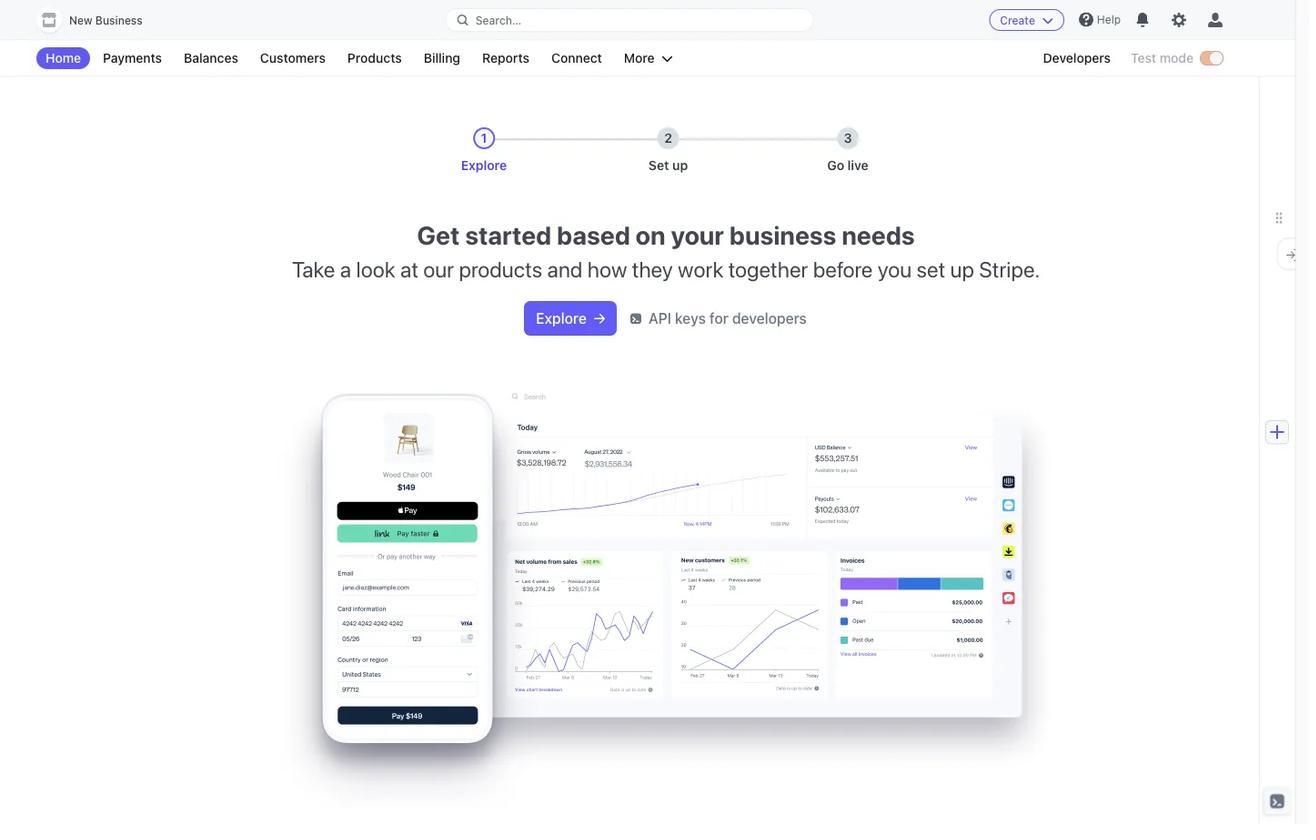 Task type: locate. For each thing, give the bounding box(es) containing it.
api keys for developers
[[649, 310, 807, 327]]

developers
[[732, 310, 807, 327]]

1 horizontal spatial up
[[950, 257, 975, 282]]

take
[[292, 257, 335, 282]]

at
[[400, 257, 418, 282]]

explore left the svg icon
[[536, 310, 587, 327]]

work
[[678, 257, 724, 282]]

up
[[672, 158, 688, 173], [950, 257, 975, 282]]

api keys for developers link
[[630, 308, 807, 329]]

new
[[69, 14, 92, 27]]

started
[[465, 220, 552, 250]]

more button
[[615, 47, 682, 69]]

payments
[[103, 51, 162, 66]]

new business button
[[36, 7, 161, 33]]

products link
[[338, 47, 411, 69]]

up right "set"
[[950, 257, 975, 282]]

api
[[649, 310, 671, 327]]

1 horizontal spatial explore
[[536, 310, 587, 327]]

0 vertical spatial up
[[672, 158, 688, 173]]

go
[[827, 158, 844, 173]]

connect
[[551, 51, 602, 66]]

set up
[[649, 158, 688, 173]]

get
[[417, 220, 460, 250]]

explore down 1 in the top of the page
[[461, 158, 507, 173]]

live
[[848, 158, 869, 173]]

look
[[356, 257, 396, 282]]

before
[[813, 257, 873, 282]]

they
[[632, 257, 673, 282]]

search…
[[476, 14, 522, 26]]

balances link
[[175, 47, 247, 69]]

connect link
[[542, 47, 611, 69]]

home link
[[36, 47, 90, 69]]

on
[[636, 220, 666, 250]]

1 vertical spatial up
[[950, 257, 975, 282]]

0 vertical spatial explore
[[461, 158, 507, 173]]

1
[[481, 131, 487, 146]]

stripe.
[[979, 257, 1040, 282]]

home
[[45, 51, 81, 66]]

Search… search field
[[446, 9, 813, 31]]

developers link
[[1034, 47, 1120, 69]]

up inside get started based on your business needs take a look at our products and how they work together before you set up stripe.
[[950, 257, 975, 282]]

billing link
[[415, 47, 470, 69]]

go live
[[827, 158, 869, 173]]

0 horizontal spatial up
[[672, 158, 688, 173]]

payments link
[[94, 47, 171, 69]]

together
[[728, 257, 808, 282]]

you
[[878, 257, 912, 282]]

notifications image
[[1136, 13, 1150, 27]]

help
[[1097, 13, 1121, 26]]

test mode
[[1131, 51, 1194, 66]]

business
[[95, 14, 143, 27]]

explore
[[461, 158, 507, 173], [536, 310, 587, 327]]

create
[[1000, 14, 1035, 26]]

balances
[[184, 51, 238, 66]]

mode
[[1160, 51, 1194, 66]]

up right set
[[672, 158, 688, 173]]

create button
[[989, 9, 1064, 31]]



Task type: vqa. For each thing, say whether or not it's contained in the screenshot.
Go at the right
yes



Task type: describe. For each thing, give the bounding box(es) containing it.
products
[[348, 51, 402, 66]]

customers link
[[251, 47, 335, 69]]

for
[[710, 310, 729, 327]]

your
[[671, 220, 724, 250]]

reports link
[[473, 47, 539, 69]]

new business
[[69, 14, 143, 27]]

1 vertical spatial explore
[[536, 310, 587, 327]]

set
[[917, 257, 946, 282]]

more
[[624, 51, 655, 66]]

and
[[547, 257, 583, 282]]

set
[[649, 158, 669, 173]]

reports
[[482, 51, 530, 66]]

keys
[[675, 310, 706, 327]]

test
[[1131, 51, 1157, 66]]

help button
[[1072, 5, 1128, 34]]

get started based on your business needs take a look at our products and how they work together before you set up stripe.
[[292, 220, 1040, 282]]

based
[[557, 220, 630, 250]]

products
[[459, 257, 542, 282]]

Search… text field
[[446, 9, 813, 31]]

svg image
[[594, 313, 605, 324]]

our
[[423, 257, 454, 282]]

explore link
[[525, 302, 616, 335]]

billing
[[424, 51, 460, 66]]

a
[[340, 257, 351, 282]]

2
[[664, 131, 672, 146]]

developers
[[1043, 51, 1111, 66]]

customers
[[260, 51, 326, 66]]

3
[[844, 131, 852, 146]]

needs
[[842, 220, 915, 250]]

business
[[730, 220, 837, 250]]

0 horizontal spatial explore
[[461, 158, 507, 173]]

how
[[588, 257, 627, 282]]



